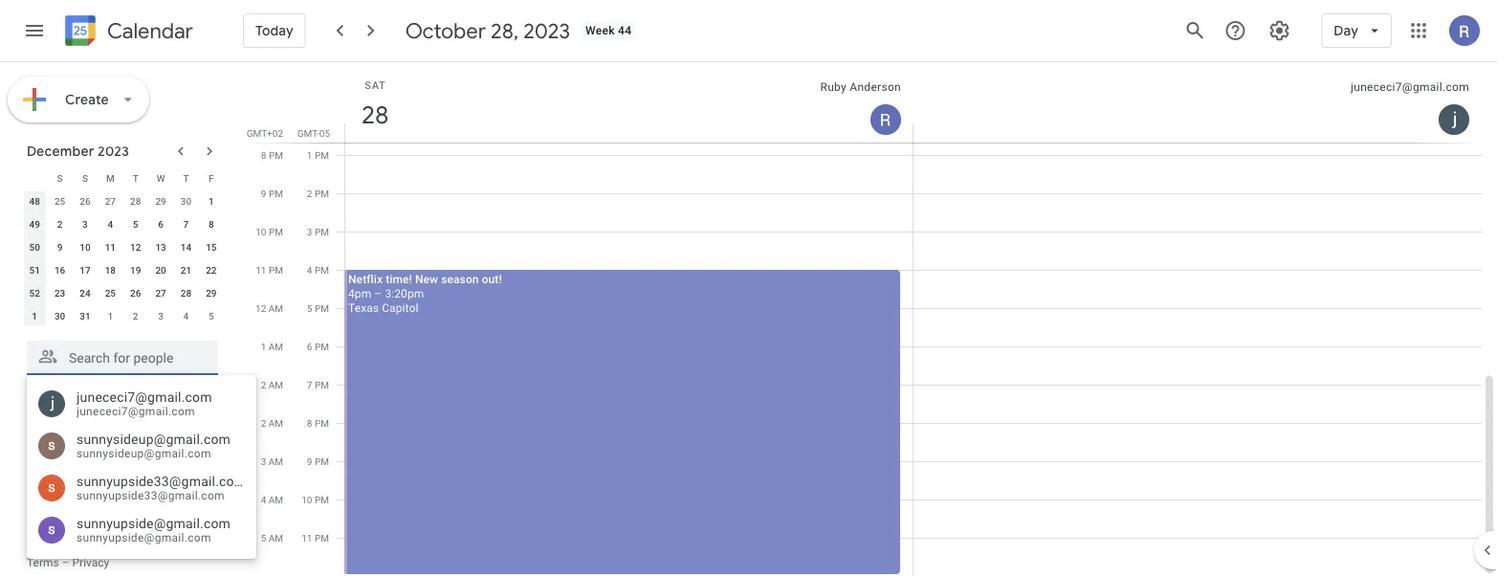 Task type: locate. For each thing, give the bounding box(es) containing it.
3 row from the top
[[22, 212, 224, 235]]

6 am from the top
[[269, 494, 283, 505]]

11 right 5 am
[[302, 532, 312, 544]]

2 horizontal spatial 10
[[302, 494, 312, 505]]

1 vertical spatial –
[[62, 556, 69, 569]]

sunnyupside33@gmail.com inside 'sunnyupside33@gmail.com sunnyupside33@gmail.com'
[[77, 489, 225, 502]]

am up 4 am
[[269, 456, 283, 467]]

3 am from the top
[[269, 379, 283, 390]]

t up november 30 element
[[183, 172, 189, 184]]

5 down november 28 element
[[133, 218, 138, 230]]

november 29 element
[[149, 189, 172, 212]]

5 for 5 am
[[261, 532, 266, 544]]

0 horizontal spatial 27
[[105, 195, 116, 207]]

junececi7@gmail.com down day dropdown button
[[1351, 80, 1470, 94]]

3 for january 3 element
[[158, 310, 164, 322]]

19 element
[[124, 258, 147, 281]]

3 down 27 element
[[158, 310, 164, 322]]

1 horizontal spatial 7
[[307, 379, 312, 390]]

list box
[[27, 383, 256, 551]]

0 vertical spatial 2023
[[524, 17, 570, 44]]

4 row from the top
[[22, 235, 224, 258]]

28 down 21
[[181, 287, 191, 299]]

10 pm left 3 pm
[[256, 226, 283, 237]]

today button
[[243, 8, 306, 54]]

7 inside row
[[183, 218, 189, 230]]

2 row from the top
[[22, 189, 224, 212]]

0 vertical spatial 10
[[256, 226, 266, 237]]

2023 right 28,
[[524, 17, 570, 44]]

0 vertical spatial 11
[[105, 241, 116, 253]]

pm right 5 am
[[315, 532, 329, 544]]

10 right the 15 element
[[256, 226, 266, 237]]

10 up 17
[[80, 241, 91, 253]]

6 down november 29 element
[[158, 218, 164, 230]]

2 vertical spatial 8
[[307, 417, 312, 429]]

9
[[261, 188, 266, 199], [57, 241, 63, 253], [307, 456, 312, 467]]

9 pm left 2 pm
[[261, 188, 283, 199]]

26 right november 25 element on the left
[[80, 195, 91, 207]]

48
[[29, 195, 40, 207]]

m
[[106, 172, 115, 184]]

12 inside 28 "grid"
[[256, 302, 266, 314]]

out!
[[482, 272, 502, 286]]

junececi7@gmail.com up sunnysideup@gmail.com sunnysideup@gmail.com
[[77, 405, 195, 418]]

31
[[80, 310, 91, 322]]

15 element
[[200, 235, 223, 258]]

0 horizontal spatial 7
[[183, 218, 189, 230]]

6 right 1 am
[[307, 341, 312, 352]]

28 inside november 28 element
[[130, 195, 141, 207]]

2 horizontal spatial 11
[[302, 532, 312, 544]]

30
[[181, 195, 191, 207], [54, 310, 65, 322]]

1 horizontal spatial 9
[[261, 188, 266, 199]]

2 horizontal spatial 9
[[307, 456, 312, 467]]

5 down the 29 element
[[209, 310, 214, 322]]

28 for november 28 element
[[130, 195, 141, 207]]

netflix
[[348, 272, 383, 286]]

1 sunnysideup@gmail.com from the top
[[77, 431, 231, 447]]

10 right 4 am
[[302, 494, 312, 505]]

27 down m
[[105, 195, 116, 207]]

11 up 12 am on the left
[[256, 264, 266, 276]]

0 vertical spatial 12
[[130, 241, 141, 253]]

row containing 51
[[22, 258, 224, 281]]

1 vertical spatial 9 pm
[[307, 456, 329, 467]]

row group containing 48
[[22, 189, 224, 327]]

– right terms "link"
[[62, 556, 69, 569]]

1 2 am from the top
[[261, 379, 283, 390]]

7 up 14 element at the top left
[[183, 218, 189, 230]]

am down 4 am
[[269, 532, 283, 544]]

junececi7@gmail.com inside column header
[[1351, 80, 1470, 94]]

1 vertical spatial 30
[[54, 310, 65, 322]]

3 up 4 am
[[261, 456, 266, 467]]

am down 1 am
[[269, 379, 283, 390]]

0 vertical spatial 2 am
[[261, 379, 283, 390]]

1 vertical spatial 11
[[256, 264, 266, 276]]

0 vertical spatial 6
[[158, 218, 164, 230]]

51
[[29, 264, 40, 276]]

0 vertical spatial 10 pm
[[256, 226, 283, 237]]

2 vertical spatial 11
[[302, 532, 312, 544]]

5 up 6 pm
[[307, 302, 312, 314]]

create button
[[8, 77, 149, 122]]

Search for people text field
[[38, 341, 207, 375]]

1 horizontal spatial t
[[183, 172, 189, 184]]

1 horizontal spatial 25
[[105, 287, 116, 299]]

6 inside 28 "grid"
[[307, 341, 312, 352]]

pm
[[269, 149, 283, 161], [315, 149, 329, 161], [269, 188, 283, 199], [315, 188, 329, 199], [269, 226, 283, 237], [315, 226, 329, 237], [269, 264, 283, 276], [315, 264, 329, 276], [315, 302, 329, 314], [315, 341, 329, 352], [315, 379, 329, 390], [315, 417, 329, 429], [315, 456, 329, 467], [315, 494, 329, 505], [315, 532, 329, 544]]

row containing 49
[[22, 212, 224, 235]]

30 down 23
[[54, 310, 65, 322]]

0 horizontal spatial 11 pm
[[256, 264, 283, 276]]

7 row from the top
[[22, 304, 224, 327]]

0 horizontal spatial 9 pm
[[261, 188, 283, 199]]

0 vertical spatial 7
[[183, 218, 189, 230]]

30 right november 29 element
[[181, 195, 191, 207]]

28 down sat
[[360, 99, 388, 131]]

am up 1 am
[[269, 302, 283, 314]]

row
[[22, 167, 224, 189], [22, 189, 224, 212], [22, 212, 224, 235], [22, 235, 224, 258], [22, 258, 224, 281], [22, 281, 224, 304], [22, 304, 224, 327]]

terms
[[27, 556, 59, 569]]

28
[[360, 99, 388, 131], [130, 195, 141, 207], [181, 287, 191, 299]]

january 2 element
[[124, 304, 147, 327]]

7 am from the top
[[269, 532, 283, 544]]

26 for 26 element
[[130, 287, 141, 299]]

junececi7@gmail.com for junececi7@gmail.com
[[1351, 80, 1470, 94]]

sunnyupside@gmail.com inside sunnyupside@gmail.com sunnyupside@gmail.com
[[77, 531, 211, 544]]

sunnysideup@gmail.com
[[77, 431, 231, 447], [77, 447, 211, 460]]

sunnysideup@gmail.com up 'sunnyupside33@gmail.com sunnyupside33@gmail.com'
[[77, 447, 211, 460]]

anderson
[[850, 80, 901, 94]]

5 pm
[[307, 302, 329, 314]]

1 horizontal spatial 10 pm
[[302, 494, 329, 505]]

28 inside column header
[[360, 99, 388, 131]]

1 vertical spatial 26
[[130, 287, 141, 299]]

2 horizontal spatial 28
[[360, 99, 388, 131]]

12 up 1 am
[[256, 302, 266, 314]]

18 element
[[99, 258, 122, 281]]

1 vertical spatial 7
[[307, 379, 312, 390]]

9 pm
[[261, 188, 283, 199], [307, 456, 329, 467]]

27 down 20
[[155, 287, 166, 299]]

sunnyupside@gmail.com
[[77, 515, 231, 531], [77, 531, 211, 544]]

sunnyupside33@gmail.com down sunnysideup@gmail.com sunnysideup@gmail.com
[[77, 473, 246, 489]]

28 inside 28 element
[[181, 287, 191, 299]]

4pm
[[348, 287, 372, 300]]

11
[[105, 241, 116, 253], [256, 264, 266, 276], [302, 532, 312, 544]]

0 horizontal spatial s
[[57, 172, 63, 184]]

3 for 3 pm
[[307, 226, 312, 237]]

december
[[27, 143, 94, 160]]

3:20pm
[[385, 287, 424, 300]]

20 element
[[149, 258, 172, 281]]

29
[[155, 195, 166, 207], [206, 287, 217, 299]]

sat
[[365, 79, 386, 91]]

27 element
[[149, 281, 172, 304]]

1 horizontal spatial 30
[[181, 195, 191, 207]]

day
[[1334, 22, 1359, 39]]

4 down 28 element
[[183, 310, 189, 322]]

sunnysideup@gmail.com down junececi7@gmail.com junececi7@gmail.com
[[77, 431, 231, 447]]

november 27 element
[[99, 189, 122, 212]]

7 for 7 pm
[[307, 379, 312, 390]]

january 4 element
[[175, 304, 198, 327]]

1 horizontal spatial 26
[[130, 287, 141, 299]]

1 down gmt-
[[307, 149, 312, 161]]

pm down 2 pm
[[315, 226, 329, 237]]

pm up 5 pm
[[315, 264, 329, 276]]

2 am up 3 am
[[261, 417, 283, 429]]

7 down 6 pm
[[307, 379, 312, 390]]

junececi7@gmail.com down "search for people" text box
[[77, 389, 212, 405]]

texas
[[348, 301, 379, 314]]

9 up 16 element at top
[[57, 241, 63, 253]]

0 vertical spatial –
[[374, 287, 382, 300]]

1 horizontal spatial –
[[374, 287, 382, 300]]

6
[[158, 218, 164, 230], [307, 341, 312, 352]]

november 26 element
[[74, 189, 97, 212]]

11 inside row
[[105, 241, 116, 253]]

8 down gmt+02 on the top of the page
[[261, 149, 266, 161]]

week
[[586, 24, 615, 37]]

1 horizontal spatial 8
[[261, 149, 266, 161]]

9 left 2 pm
[[261, 188, 266, 199]]

8 down 7 pm
[[307, 417, 312, 429]]

2023 up m
[[98, 143, 129, 160]]

11 up 18
[[105, 241, 116, 253]]

row containing s
[[22, 167, 224, 189]]

29 down w
[[155, 195, 166, 207]]

24 element
[[74, 281, 97, 304]]

1 horizontal spatial s
[[82, 172, 88, 184]]

pm right 3 am
[[315, 456, 329, 467]]

26 inside 'element'
[[80, 195, 91, 207]]

0 horizontal spatial 28
[[130, 195, 141, 207]]

1 t from the left
[[133, 172, 138, 184]]

list box containing junececi7@gmail.com
[[27, 383, 256, 551]]

0 vertical spatial 27
[[105, 195, 116, 207]]

26 for november 26 'element' at the left top
[[80, 195, 91, 207]]

am up 5 am
[[269, 494, 283, 505]]

am down 12 am on the left
[[269, 341, 283, 352]]

2 sunnyupside33@gmail.com from the top
[[77, 489, 225, 502]]

0 vertical spatial 30
[[181, 195, 191, 207]]

28 grid
[[245, 62, 1498, 577]]

gmt-05
[[297, 127, 330, 139]]

10 pm
[[256, 226, 283, 237], [302, 494, 329, 505]]

sunnyupside@gmail.com sunnyupside@gmail.com
[[77, 515, 231, 544]]

0 vertical spatial 28
[[360, 99, 388, 131]]

pm down 05
[[315, 149, 329, 161]]

1 vertical spatial 10 pm
[[302, 494, 329, 505]]

3 down 2 pm
[[307, 226, 312, 237]]

new
[[415, 272, 438, 286]]

1 vertical spatial 6
[[307, 341, 312, 352]]

0 horizontal spatial 11
[[105, 241, 116, 253]]

1 horizontal spatial 10
[[256, 226, 266, 237]]

16 element
[[48, 258, 71, 281]]

1 horizontal spatial 8 pm
[[307, 417, 329, 429]]

1 vertical spatial 27
[[155, 287, 166, 299]]

0 horizontal spatial 8
[[209, 218, 214, 230]]

1 s from the left
[[57, 172, 63, 184]]

terms link
[[27, 556, 59, 569]]

28 right november 27 element
[[130, 195, 141, 207]]

25
[[54, 195, 65, 207], [105, 287, 116, 299]]

1 horizontal spatial 27
[[155, 287, 166, 299]]

12 up 19
[[130, 241, 141, 253]]

28,
[[491, 17, 519, 44]]

11 pm right 5 am
[[302, 532, 329, 544]]

1 down 12 am on the left
[[261, 341, 266, 352]]

30 for 30 element
[[54, 310, 65, 322]]

0 horizontal spatial 12
[[130, 241, 141, 253]]

1 vertical spatial 11 pm
[[302, 532, 329, 544]]

3 am
[[261, 456, 283, 467]]

4
[[108, 218, 113, 230], [307, 264, 312, 276], [183, 310, 189, 322], [261, 494, 266, 505]]

2 vertical spatial 28
[[181, 287, 191, 299]]

12
[[130, 241, 141, 253], [256, 302, 266, 314]]

4 for january 4 element
[[183, 310, 189, 322]]

3 inside january 3 element
[[158, 310, 164, 322]]

1 down 25 element
[[108, 310, 113, 322]]

s
[[57, 172, 63, 184], [82, 172, 88, 184]]

4 up 5 am
[[261, 494, 266, 505]]

6 row from the top
[[22, 281, 224, 304]]

2 sunnyupside@gmail.com from the top
[[77, 531, 211, 544]]

am
[[269, 302, 283, 314], [269, 341, 283, 352], [269, 379, 283, 390], [269, 417, 283, 429], [269, 456, 283, 467], [269, 494, 283, 505], [269, 532, 283, 544]]

–
[[374, 287, 382, 300], [62, 556, 69, 569]]

1 vertical spatial 29
[[206, 287, 217, 299]]

2 down november 25 element on the left
[[57, 218, 63, 230]]

10 element
[[74, 235, 97, 258]]

1 vertical spatial 2023
[[98, 143, 129, 160]]

8 up the 15 element
[[209, 218, 214, 230]]

0 horizontal spatial 29
[[155, 195, 166, 207]]

0 horizontal spatial 26
[[80, 195, 91, 207]]

november 25 element
[[48, 189, 71, 212]]

0 vertical spatial 9
[[261, 188, 266, 199]]

pm left 3 pm
[[269, 226, 283, 237]]

1 pm
[[307, 149, 329, 161]]

5 down 4 am
[[261, 532, 266, 544]]

main drawer image
[[23, 19, 46, 42]]

8 pm down gmt+02 on the top of the page
[[261, 149, 283, 161]]

8 pm down 7 pm
[[307, 417, 329, 429]]

1 row from the top
[[22, 167, 224, 189]]

25 right 48
[[54, 195, 65, 207]]

junececi7@gmail.com column header
[[913, 62, 1482, 143]]

0 horizontal spatial 25
[[54, 195, 65, 207]]

0 horizontal spatial 6
[[158, 218, 164, 230]]

pm up 3 pm
[[315, 188, 329, 199]]

f
[[209, 172, 214, 184]]

row group
[[22, 189, 224, 327]]

am up 3 am
[[269, 417, 283, 429]]

4 up 5 pm
[[307, 264, 312, 276]]

pm down 5 pm
[[315, 341, 329, 352]]

6 inside row
[[158, 218, 164, 230]]

0 vertical spatial 25
[[54, 195, 65, 207]]

29 down "22"
[[206, 287, 217, 299]]

sunnyupside33@gmail.com up sunnyupside@gmail.com sunnyupside@gmail.com
[[77, 489, 225, 502]]

1 vertical spatial 8
[[209, 218, 214, 230]]

17 element
[[74, 258, 97, 281]]

s up november 25 element on the left
[[57, 172, 63, 184]]

pm left 2 pm
[[269, 188, 283, 199]]

2 am down 1 am
[[261, 379, 283, 390]]

2023
[[524, 17, 570, 44], [98, 143, 129, 160]]

12 inside row
[[130, 241, 141, 253]]

2 2 am from the top
[[261, 417, 283, 429]]

1 horizontal spatial 9 pm
[[307, 456, 329, 467]]

1 for 1 am
[[261, 341, 266, 352]]

27 for november 27 element
[[105, 195, 116, 207]]

– right 4pm
[[374, 287, 382, 300]]

ruby anderson
[[821, 80, 901, 94]]

sunnysideup@gmail.com inside sunnysideup@gmail.com sunnysideup@gmail.com
[[77, 447, 211, 460]]

9 right 3 am
[[307, 456, 312, 467]]

2 sunnysideup@gmail.com from the top
[[77, 447, 211, 460]]

29 element
[[200, 281, 223, 304]]

ruby
[[821, 80, 847, 94]]

1 down 52
[[32, 310, 37, 322]]

26 down 19
[[130, 287, 141, 299]]

2 up 3 am
[[261, 417, 266, 429]]

1 vertical spatial 2 am
[[261, 417, 283, 429]]

11 pm up 12 am on the left
[[256, 264, 283, 276]]

7 inside 28 "grid"
[[307, 379, 312, 390]]

1 horizontal spatial 6
[[307, 341, 312, 352]]

2 s from the left
[[82, 172, 88, 184]]

8
[[261, 149, 266, 161], [209, 218, 214, 230], [307, 417, 312, 429]]

1 vertical spatial 8 pm
[[307, 417, 329, 429]]

week 44
[[586, 24, 632, 37]]

10 pm right 4 am
[[302, 494, 329, 505]]

49
[[29, 218, 40, 230]]

0 horizontal spatial 30
[[54, 310, 65, 322]]

sunnysideup@gmail.com sunnysideup@gmail.com
[[77, 431, 231, 460]]

capitol
[[382, 301, 419, 314]]

5 inside "element"
[[209, 310, 214, 322]]

0 horizontal spatial 9
[[57, 241, 63, 253]]

calendar element
[[61, 11, 193, 54]]

25 for november 25 element on the left
[[54, 195, 65, 207]]

0 vertical spatial 8 pm
[[261, 149, 283, 161]]

0 vertical spatial 26
[[80, 195, 91, 207]]

pm up 12 am on the left
[[269, 264, 283, 276]]

25 down 18
[[105, 287, 116, 299]]

2 vertical spatial 10
[[302, 494, 312, 505]]

5 for 5 pm
[[307, 302, 312, 314]]

december 2023 grid
[[18, 167, 224, 327]]

1 vertical spatial 12
[[256, 302, 266, 314]]

1 vertical spatial 10
[[80, 241, 91, 253]]

t up november 28 element
[[133, 172, 138, 184]]

9 pm right 3 am
[[307, 456, 329, 467]]

26
[[80, 195, 91, 207], [130, 287, 141, 299]]

1 vertical spatial 9
[[57, 241, 63, 253]]

2 up 3 pm
[[307, 188, 312, 199]]

2 am
[[261, 379, 283, 390], [261, 417, 283, 429]]

netflix time! new season out! 4pm – 3:20pm texas capitol
[[348, 272, 502, 314]]

29 for the 29 element
[[206, 287, 217, 299]]

1 vertical spatial 28
[[130, 195, 141, 207]]

1 horizontal spatial 29
[[206, 287, 217, 299]]

3
[[82, 218, 88, 230], [307, 226, 312, 237], [158, 310, 164, 322], [261, 456, 266, 467]]

7
[[183, 218, 189, 230], [307, 379, 312, 390]]

29 for november 29 element
[[155, 195, 166, 207]]

january 5 element
[[200, 304, 223, 327]]

27
[[105, 195, 116, 207], [155, 287, 166, 299]]

8 pm
[[261, 149, 283, 161], [307, 417, 329, 429]]

0 vertical spatial 29
[[155, 195, 166, 207]]

1 vertical spatial 25
[[105, 287, 116, 299]]

5
[[133, 218, 138, 230], [307, 302, 312, 314], [209, 310, 214, 322], [261, 532, 266, 544]]

1 horizontal spatial 11 pm
[[302, 532, 329, 544]]

day button
[[1322, 8, 1392, 54]]

None search field
[[0, 333, 237, 375]]

s up november 26 'element' at the left top
[[82, 172, 88, 184]]

0 horizontal spatial t
[[133, 172, 138, 184]]

5 row from the top
[[22, 258, 224, 281]]

0 vertical spatial 11 pm
[[256, 264, 283, 276]]

1 horizontal spatial 12
[[256, 302, 266, 314]]

3 up '10' element
[[82, 218, 88, 230]]

junececi7@gmail.com
[[1351, 80, 1470, 94], [77, 389, 212, 405], [77, 405, 195, 418]]

sunnyupside33@gmail.com
[[77, 473, 246, 489], [77, 489, 225, 502]]

1 horizontal spatial 28
[[181, 287, 191, 299]]

2 vertical spatial 9
[[307, 456, 312, 467]]

10
[[256, 226, 266, 237], [80, 241, 91, 253], [302, 494, 312, 505]]

0 horizontal spatial 10
[[80, 241, 91, 253]]

25 element
[[99, 281, 122, 304]]



Task type: describe. For each thing, give the bounding box(es) containing it.
– inside netflix time! new season out! 4pm – 3:20pm texas capitol
[[374, 287, 382, 300]]

sat 28
[[360, 79, 388, 131]]

6 for 6 pm
[[307, 341, 312, 352]]

calendar
[[107, 18, 193, 44]]

4 for 4 am
[[261, 494, 266, 505]]

31 element
[[74, 304, 97, 327]]

time!
[[386, 272, 412, 286]]

4 am
[[261, 494, 283, 505]]

22 element
[[200, 258, 223, 281]]

2 am from the top
[[269, 341, 283, 352]]

19
[[130, 264, 141, 276]]

4 for 4 pm
[[307, 264, 312, 276]]

november 28 element
[[124, 189, 147, 212]]

january 1 element
[[99, 304, 122, 327]]

4 pm
[[307, 264, 329, 276]]

28 element
[[175, 281, 198, 304]]

1 horizontal spatial 11
[[256, 264, 266, 276]]

settings menu image
[[1268, 19, 1291, 42]]

7 for 7
[[183, 218, 189, 230]]

28 column header
[[344, 62, 914, 143]]

1 for 1 pm
[[307, 149, 312, 161]]

13 element
[[149, 235, 172, 258]]

21 element
[[175, 258, 198, 281]]

12 element
[[124, 235, 147, 258]]

12 am
[[256, 302, 283, 314]]

1 am
[[261, 341, 283, 352]]

28 for 28 element
[[181, 287, 191, 299]]

saturday, october 28 element
[[353, 93, 397, 137]]

4 am from the top
[[269, 417, 283, 429]]

11 element
[[99, 235, 122, 258]]

january 3 element
[[149, 304, 172, 327]]

junececi7@gmail.com for junececi7@gmail.com junececi7@gmail.com
[[77, 389, 212, 405]]

30 for november 30 element
[[181, 195, 191, 207]]

1 am from the top
[[269, 302, 283, 314]]

row group inside december 2023 grid
[[22, 189, 224, 327]]

season
[[441, 272, 479, 286]]

23 element
[[48, 281, 71, 304]]

2 horizontal spatial 8
[[307, 417, 312, 429]]

gmt+02
[[247, 127, 283, 139]]

2 down 1 am
[[261, 379, 266, 390]]

12 for 12 am
[[256, 302, 266, 314]]

6 for 6
[[158, 218, 164, 230]]

junececi7@gmail.com junececi7@gmail.com
[[77, 389, 212, 418]]

1 down f
[[209, 195, 214, 207]]

26 element
[[124, 281, 147, 304]]

25 for 25 element
[[105, 287, 116, 299]]

create
[[65, 91, 109, 108]]

8 inside row
[[209, 218, 214, 230]]

20
[[155, 264, 166, 276]]

2 pm
[[307, 188, 329, 199]]

1 sunnyupside33@gmail.com from the top
[[77, 473, 246, 489]]

9 inside row
[[57, 241, 63, 253]]

pm down 6 pm
[[315, 379, 329, 390]]

5 for january 5 "element"
[[209, 310, 214, 322]]

15
[[206, 241, 217, 253]]

14 element
[[175, 235, 198, 258]]

today
[[256, 22, 293, 39]]

14
[[181, 241, 191, 253]]

27 for 27 element
[[155, 287, 166, 299]]

october
[[405, 17, 486, 44]]

privacy
[[72, 556, 109, 569]]

13
[[155, 241, 166, 253]]

50
[[29, 241, 40, 253]]

privacy link
[[72, 556, 109, 569]]

3 pm
[[307, 226, 329, 237]]

1 horizontal spatial 2023
[[524, 17, 570, 44]]

3 for 3 am
[[261, 456, 266, 467]]

pm down 4 pm
[[315, 302, 329, 314]]

5 am from the top
[[269, 456, 283, 467]]

0 horizontal spatial –
[[62, 556, 69, 569]]

row containing 1
[[22, 304, 224, 327]]

pm right 4 am
[[315, 494, 329, 505]]

18
[[105, 264, 116, 276]]

4 up 11 element
[[108, 218, 113, 230]]

terms – privacy
[[27, 556, 109, 569]]

december 2023
[[27, 143, 129, 160]]

row containing 50
[[22, 235, 224, 258]]

7 pm
[[307, 379, 329, 390]]

52
[[29, 287, 40, 299]]

pm down 7 pm
[[315, 417, 329, 429]]

0 horizontal spatial 2023
[[98, 143, 129, 160]]

44
[[618, 24, 632, 37]]

0 horizontal spatial 8 pm
[[261, 149, 283, 161]]

10 inside row
[[80, 241, 91, 253]]

row containing 48
[[22, 189, 224, 212]]

17
[[80, 264, 91, 276]]

november 30 element
[[175, 189, 198, 212]]

23
[[54, 287, 65, 299]]

0 horizontal spatial 10 pm
[[256, 226, 283, 237]]

5 am
[[261, 532, 283, 544]]

1 for january 1 element
[[108, 310, 113, 322]]

junececi7@gmail.com inside junececi7@gmail.com junececi7@gmail.com
[[77, 405, 195, 418]]

21
[[181, 264, 191, 276]]

pm down gmt+02 on the top of the page
[[269, 149, 283, 161]]

october 28, 2023
[[405, 17, 570, 44]]

1 sunnyupside@gmail.com from the top
[[77, 515, 231, 531]]

24
[[80, 287, 91, 299]]

gmt-
[[297, 127, 319, 139]]

0 vertical spatial 9 pm
[[261, 188, 283, 199]]

12 for 12
[[130, 241, 141, 253]]

22
[[206, 264, 217, 276]]

row containing 52
[[22, 281, 224, 304]]

0 vertical spatial 8
[[261, 149, 266, 161]]

2 t from the left
[[183, 172, 189, 184]]

05
[[319, 127, 330, 139]]

6 pm
[[307, 341, 329, 352]]

calendar heading
[[103, 18, 193, 44]]

30 element
[[48, 304, 71, 327]]

16
[[54, 264, 65, 276]]

w
[[157, 172, 165, 184]]

2 down 26 element
[[133, 310, 138, 322]]

sunnyupside33@gmail.com sunnyupside33@gmail.com
[[77, 473, 246, 502]]



Task type: vqa. For each thing, say whether or not it's contained in the screenshot.
first 'sunnyupside33@gmail.com' from the bottom of the sunnyupside33@gmail.com sunnyupside33@gmail.com at left
yes



